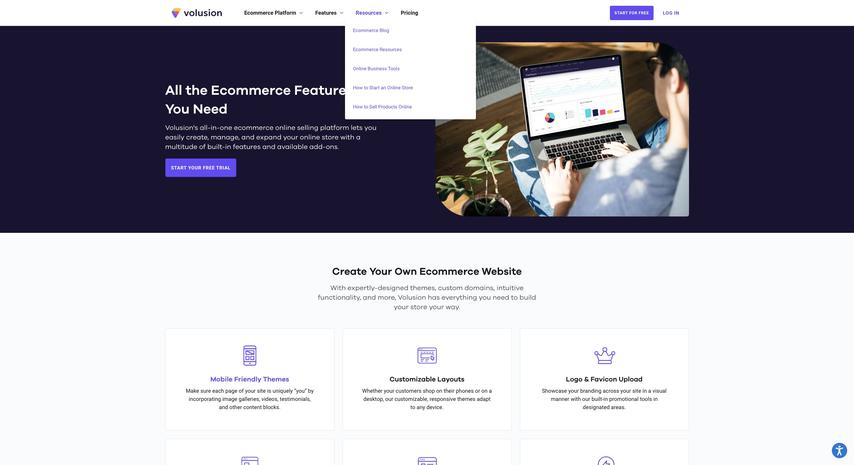 Task type: vqa. For each thing, say whether or not it's contained in the screenshot.
Prompt: Create an engaging post around the launch of my new product [describe product or include URL] geared towards [your target audience]
no



Task type: describe. For each thing, give the bounding box(es) containing it.
ecommerce platform
[[244, 10, 296, 16]]

tools
[[640, 396, 652, 402]]

everything
[[442, 294, 477, 301]]

layouts
[[438, 376, 465, 383]]

trial
[[216, 165, 231, 171]]

your down the "volusion"
[[394, 304, 409, 311]]

build
[[520, 294, 536, 301]]

your down has
[[429, 304, 444, 311]]

how to sell products online
[[353, 104, 412, 109]]

1 vertical spatial online
[[300, 134, 320, 141]]

how to start an online store link
[[348, 78, 473, 97]]

and inside the with expertly-designed themes, custom domains, intuitive functionality, and more, volusion has everything you need to build your store your way.
[[363, 294, 376, 301]]

start for free link
[[610, 6, 654, 20]]

across
[[603, 388, 619, 394]]

shop
[[423, 388, 435, 394]]

phones
[[456, 388, 474, 394]]

0 horizontal spatial online
[[275, 125, 295, 131]]

your inside whether your customers shop on their phones or on a desktop, our customizable, responsive themes adapt to any device.
[[384, 388, 394, 394]]

ecommerce for ecommerce platform
[[244, 10, 273, 16]]

your inside volusion's all-in-one ecommerce online selling platform lets you easily create, manage, and expand your online store with a multitude of built-in features and available add-ons.
[[283, 134, 298, 141]]

2 on from the left
[[482, 388, 488, 394]]

by
[[308, 388, 314, 394]]

our for logo
[[582, 396, 590, 402]]

incorporating
[[189, 396, 221, 402]]

in inside volusion's all-in-one ecommerce online selling platform lets you easily create, manage, and expand your online store with a multitude of built-in features and available add-ons.
[[225, 144, 231, 151]]

online for how to start an online store
[[387, 85, 401, 90]]

open accessibe: accessibility options, statement and help image
[[836, 446, 844, 456]]

whether your customers shop on their phones or on a desktop, our customizable, responsive themes adapt to any device.
[[362, 388, 492, 411]]

own
[[395, 267, 417, 277]]

platform
[[320, 125, 349, 131]]

pricing
[[401, 10, 418, 16]]

mobile friendly themes
[[210, 376, 289, 383]]

blog
[[380, 28, 389, 33]]

mobile friendly themes link
[[210, 376, 289, 383]]

how to start an online store
[[353, 85, 413, 90]]

available
[[277, 144, 308, 151]]

designed
[[378, 285, 409, 292]]

sure
[[201, 388, 211, 394]]

page
[[225, 388, 237, 394]]

ecommerce resources link
[[348, 40, 473, 59]]

store inside the with expertly-designed themes, custom domains, intuitive functionality, and more, volusion has everything you need to build your store your way.
[[411, 304, 427, 311]]

with
[[331, 285, 346, 292]]

log in
[[663, 10, 680, 16]]

themes
[[457, 396, 476, 402]]

add-
[[310, 144, 326, 151]]

their
[[444, 388, 455, 394]]

ecommerce
[[234, 125, 274, 131]]

features inside all the ecommerce features you need
[[294, 84, 353, 98]]

in down visual
[[654, 396, 658, 402]]

with inside the showcase your branding across your site in a visual manner with our built-in promotional tools in designated areas.
[[571, 396, 581, 402]]

start your free trial
[[171, 165, 231, 171]]

a inside volusion's all-in-one ecommerce online selling platform lets you easily create, manage, and expand your online store with a multitude of built-in features and available add-ons.
[[356, 134, 361, 141]]

with expertly-designed themes, custom domains, intuitive functionality, and more, volusion has everything you need to build your store your way.
[[318, 285, 536, 311]]

online business tools link
[[348, 59, 473, 78]]

in
[[674, 10, 680, 16]]

customers
[[396, 388, 422, 394]]

adapt
[[477, 396, 491, 402]]

easily
[[165, 134, 184, 141]]

need
[[193, 103, 228, 116]]

customizable
[[390, 376, 436, 383]]

your inside make sure each page of your site is uniquely "you" by incorporating image galleries, videos, testimonials, and other content blocks.
[[245, 388, 256, 394]]

visual
[[653, 388, 667, 394]]

device.
[[427, 404, 444, 411]]

upload
[[619, 376, 643, 383]]

start
[[369, 85, 380, 90]]

your up promotional
[[621, 388, 631, 394]]

features inside dropdown button
[[315, 10, 337, 16]]

videos,
[[262, 396, 279, 402]]

"you"
[[294, 388, 307, 394]]

sell
[[369, 104, 377, 109]]

you inside the with expertly-designed themes, custom domains, intuitive functionality, and more, volusion has everything you need to build your store your way.
[[479, 294, 491, 301]]

showcase
[[542, 388, 567, 394]]

lets
[[351, 125, 363, 131]]

functionality,
[[318, 294, 361, 301]]

volusion's
[[165, 125, 198, 131]]

ecommerce for ecommerce blog
[[353, 28, 379, 33]]

all
[[165, 84, 182, 98]]

galleries,
[[239, 396, 260, 402]]

store
[[402, 85, 413, 90]]

how for how to sell products online
[[353, 104, 363, 109]]

0 vertical spatial online
[[353, 66, 367, 71]]

designated
[[583, 404, 610, 411]]

to inside whether your customers shop on their phones or on a desktop, our customizable, responsive themes adapt to any device.
[[411, 404, 415, 411]]

to left the start
[[364, 85, 368, 90]]

promotional
[[609, 396, 639, 402]]

resources button
[[356, 9, 390, 17]]

start for start for free
[[615, 11, 628, 15]]

customizable layouts
[[390, 376, 465, 383]]

other
[[229, 404, 242, 411]]

pricing link
[[401, 9, 418, 17]]

you inside volusion's all-in-one ecommerce online selling platform lets you easily create, manage, and expand your online store with a multitude of built-in features and available add-ons.
[[365, 125, 377, 131]]

for
[[629, 11, 638, 15]]

themes,
[[410, 285, 437, 292]]

platform
[[275, 10, 296, 16]]

customizable,
[[395, 396, 428, 402]]

your
[[188, 165, 202, 171]]



Task type: locate. For each thing, give the bounding box(es) containing it.
store up ons.
[[322, 134, 339, 141]]

uniquely
[[273, 388, 293, 394]]

ecommerce inside dropdown button
[[244, 10, 273, 16]]

testimonials,
[[280, 396, 311, 402]]

of inside volusion's all-in-one ecommerce online selling platform lets you easily create, manage, and expand your online store with a multitude of built-in features and available add-ons.
[[199, 144, 206, 151]]

0 vertical spatial online
[[275, 125, 295, 131]]

1 how from the top
[[353, 85, 363, 90]]

volusion
[[398, 294, 426, 301]]

manner
[[551, 396, 570, 402]]

1 vertical spatial store
[[411, 304, 427, 311]]

your up available
[[283, 134, 298, 141]]

of inside make sure each page of your site is uniquely "you" by incorporating image galleries, videos, testimonials, and other content blocks.
[[239, 388, 244, 394]]

logo & favicon upload
[[566, 376, 643, 383]]

mobile
[[210, 376, 233, 383]]

1 horizontal spatial built-
[[592, 396, 604, 402]]

ecommerce blog
[[353, 28, 389, 33]]

1 vertical spatial of
[[239, 388, 244, 394]]

business
[[368, 66, 387, 71]]

a up tools
[[648, 388, 651, 394]]

more,
[[378, 294, 396, 301]]

0 horizontal spatial of
[[199, 144, 206, 151]]

to inside the with expertly-designed themes, custom domains, intuitive functionality, and more, volusion has everything you need to build your store your way.
[[511, 294, 518, 301]]

our down 'branding'
[[582, 396, 590, 402]]

a inside the showcase your branding across your site in a visual manner with our built-in promotional tools in designated areas.
[[648, 388, 651, 394]]

with down lets
[[340, 134, 355, 141]]

1 on from the left
[[436, 388, 442, 394]]

1 horizontal spatial online
[[300, 134, 320, 141]]

a down lets
[[356, 134, 361, 141]]

0 horizontal spatial you
[[365, 125, 377, 131]]

0 horizontal spatial on
[[436, 388, 442, 394]]

of right page
[[239, 388, 244, 394]]

1 vertical spatial free
[[203, 165, 215, 171]]

resources inside dropdown button
[[356, 10, 382, 16]]

and down expand
[[262, 144, 276, 151]]

an
[[381, 85, 386, 90]]

and down image
[[219, 404, 228, 411]]

with
[[340, 134, 355, 141], [571, 396, 581, 402]]

0 horizontal spatial site
[[257, 388, 266, 394]]

0 horizontal spatial free
[[203, 165, 215, 171]]

1 our from the left
[[385, 396, 393, 402]]

1 vertical spatial with
[[571, 396, 581, 402]]

with right manner on the right
[[571, 396, 581, 402]]

built- down manage,
[[207, 144, 225, 151]]

one
[[220, 125, 232, 131]]

ecommerce inside all the ecommerce features you need
[[211, 84, 291, 98]]

free for for
[[639, 11, 649, 15]]

log in link
[[659, 5, 684, 20]]

to down intuitive
[[511, 294, 518, 301]]

resources up tools
[[380, 47, 402, 52]]

1 vertical spatial features
[[294, 84, 353, 98]]

expand
[[256, 134, 282, 141]]

1 vertical spatial you
[[479, 294, 491, 301]]

volusion's all-in-one ecommerce online selling platform lets you easily create, manage, and expand your online store with a multitude of built-in features and available add-ons.
[[165, 125, 377, 151]]

0 horizontal spatial with
[[340, 134, 355, 141]]

image
[[222, 396, 237, 402]]

2 our from the left
[[582, 396, 590, 402]]

whether
[[362, 388, 383, 394]]

site inside make sure each page of your site is uniquely "you" by incorporating image galleries, videos, testimonials, and other content blocks.
[[257, 388, 266, 394]]

how left the sell
[[353, 104, 363, 109]]

content
[[243, 404, 262, 411]]

desktop,
[[364, 396, 384, 402]]

your up galleries,
[[245, 388, 256, 394]]

site up tools
[[633, 388, 641, 394]]

&
[[584, 376, 589, 383]]

website
[[482, 267, 522, 277]]

your right whether
[[384, 388, 394, 394]]

built- inside volusion's all-in-one ecommerce online selling platform lets you easily create, manage, and expand your online store with a multitude of built-in features and available add-ons.
[[207, 144, 225, 151]]

1 vertical spatial resources
[[380, 47, 402, 52]]

a inside whether your customers shop on their phones or on a desktop, our customizable, responsive themes adapt to any device.
[[489, 388, 492, 394]]

online up expand
[[275, 125, 295, 131]]

ecommerce platform button
[[244, 9, 304, 17]]

0 horizontal spatial a
[[356, 134, 361, 141]]

blocks.
[[263, 404, 281, 411]]

1 horizontal spatial start
[[615, 11, 628, 15]]

selling
[[297, 125, 318, 131]]

ecommerce resources
[[353, 47, 402, 52]]

0 vertical spatial with
[[340, 134, 355, 141]]

start left for
[[615, 11, 628, 15]]

branding
[[580, 388, 602, 394]]

1 site from the left
[[257, 388, 266, 394]]

to left any
[[411, 404, 415, 411]]

1 horizontal spatial a
[[489, 388, 492, 394]]

our right desktop,
[[385, 396, 393, 402]]

free for your
[[203, 165, 215, 171]]

how
[[353, 85, 363, 90], [353, 104, 363, 109]]

themes
[[263, 376, 289, 383]]

0 vertical spatial built-
[[207, 144, 225, 151]]

1 vertical spatial how
[[353, 104, 363, 109]]

features button
[[315, 9, 345, 17]]

features
[[233, 144, 261, 151]]

on right or
[[482, 388, 488, 394]]

showcase your branding across your site in a visual manner with our built-in promotional tools in designated areas.
[[542, 388, 667, 411]]

0 vertical spatial how
[[353, 85, 363, 90]]

0 horizontal spatial built-
[[207, 144, 225, 151]]

1 horizontal spatial store
[[411, 304, 427, 311]]

2 vertical spatial online
[[399, 104, 412, 109]]

1 horizontal spatial of
[[239, 388, 244, 394]]

1 vertical spatial built-
[[592, 396, 604, 402]]

on up responsive
[[436, 388, 442, 394]]

with inside volusion's all-in-one ecommerce online selling platform lets you easily create, manage, and expand your online store with a multitude of built-in features and available add-ons.
[[340, 134, 355, 141]]

your
[[370, 267, 392, 277]]

your down logo on the bottom right
[[569, 388, 579, 394]]

0 horizontal spatial our
[[385, 396, 393, 402]]

a up adapt
[[489, 388, 492, 394]]

2 how from the top
[[353, 104, 363, 109]]

built- inside the showcase your branding across your site in a visual manner with our built-in promotional tools in designated areas.
[[592, 396, 604, 402]]

how for how to start an online store
[[353, 85, 363, 90]]

0 vertical spatial of
[[199, 144, 206, 151]]

0 vertical spatial store
[[322, 134, 339, 141]]

start for start your free trial
[[171, 165, 187, 171]]

in up tools
[[643, 388, 647, 394]]

any
[[417, 404, 425, 411]]

store down the "volusion"
[[411, 304, 427, 311]]

responsive
[[430, 396, 456, 402]]

1 horizontal spatial our
[[582, 396, 590, 402]]

1 vertical spatial start
[[171, 165, 187, 171]]

all the ecommerce features you need
[[165, 84, 353, 116]]

1 vertical spatial online
[[387, 85, 401, 90]]

and inside make sure each page of your site is uniquely "you" by incorporating image galleries, videos, testimonials, and other content blocks.
[[219, 404, 228, 411]]

start your free trial link
[[165, 159, 236, 177]]

online left business
[[353, 66, 367, 71]]

is
[[267, 388, 271, 394]]

of down create,
[[199, 144, 206, 151]]

areas.
[[611, 404, 626, 411]]

free
[[639, 11, 649, 15], [203, 165, 215, 171]]

to left the sell
[[364, 104, 368, 109]]

our inside the showcase your branding across your site in a visual manner with our built-in promotional tools in designated areas.
[[582, 396, 590, 402]]

resources up ecommerce blog
[[356, 10, 382, 16]]

built-
[[207, 144, 225, 151], [592, 396, 604, 402]]

online right the an
[[387, 85, 401, 90]]

tools
[[388, 66, 400, 71]]

create
[[332, 267, 367, 277]]

domains,
[[465, 285, 495, 292]]

0 horizontal spatial store
[[322, 134, 339, 141]]

or
[[475, 388, 480, 394]]

2 horizontal spatial a
[[648, 388, 651, 394]]

your
[[283, 134, 298, 141], [394, 304, 409, 311], [429, 304, 444, 311], [245, 388, 256, 394], [384, 388, 394, 394], [569, 388, 579, 394], [621, 388, 631, 394]]

store inside volusion's all-in-one ecommerce online selling platform lets you easily create, manage, and expand your online store with a multitude of built-in features and available add-ons.
[[322, 134, 339, 141]]

2 site from the left
[[633, 388, 641, 394]]

way.
[[446, 304, 460, 311]]

make
[[186, 388, 199, 394]]

start left your
[[171, 165, 187, 171]]

products
[[378, 104, 398, 109]]

to
[[364, 85, 368, 90], [364, 104, 368, 109], [511, 294, 518, 301], [411, 404, 415, 411]]

custom
[[438, 285, 463, 292]]

log
[[663, 10, 673, 16]]

logo
[[566, 376, 583, 383]]

online right products
[[399, 104, 412, 109]]

1 horizontal spatial on
[[482, 388, 488, 394]]

0 vertical spatial free
[[639, 11, 649, 15]]

1 horizontal spatial with
[[571, 396, 581, 402]]

ecommerce blog link
[[348, 21, 473, 40]]

create,
[[186, 134, 209, 141]]

0 vertical spatial features
[[315, 10, 337, 16]]

how left the start
[[353, 85, 363, 90]]

in down manage,
[[225, 144, 231, 151]]

site inside the showcase your branding across your site in a visual manner with our built-in promotional tools in designated areas.
[[633, 388, 641, 394]]

and up features
[[242, 134, 255, 141]]

1 horizontal spatial you
[[479, 294, 491, 301]]

our inside whether your customers shop on their phones or on a desktop, our customizable, responsive themes adapt to any device.
[[385, 396, 393, 402]]

our for customizable
[[385, 396, 393, 402]]

in down across
[[604, 396, 608, 402]]

0 vertical spatial start
[[615, 11, 628, 15]]

and
[[242, 134, 255, 141], [262, 144, 276, 151], [363, 294, 376, 301], [219, 404, 228, 411]]

on
[[436, 388, 442, 394], [482, 388, 488, 394]]

online for how to sell products online
[[399, 104, 412, 109]]

0 vertical spatial resources
[[356, 10, 382, 16]]

1 horizontal spatial site
[[633, 388, 641, 394]]

online down 'selling' in the left of the page
[[300, 134, 320, 141]]

0 vertical spatial you
[[365, 125, 377, 131]]

0 horizontal spatial start
[[171, 165, 187, 171]]

site left is at the left bottom
[[257, 388, 266, 394]]

1 horizontal spatial free
[[639, 11, 649, 15]]

intuitive
[[497, 285, 524, 292]]

ecommerce for ecommerce resources
[[353, 47, 379, 52]]

make sure each page of your site is uniquely "you" by incorporating image galleries, videos, testimonials, and other content blocks.
[[186, 388, 314, 411]]

manage,
[[211, 134, 240, 141]]

all-
[[200, 125, 211, 131]]

online
[[353, 66, 367, 71], [387, 85, 401, 90], [399, 104, 412, 109]]

free right your
[[203, 165, 215, 171]]

you down the domains,
[[479, 294, 491, 301]]

built- up 'designated'
[[592, 396, 604, 402]]

and down 'expertly-'
[[363, 294, 376, 301]]

each
[[212, 388, 224, 394]]

store
[[322, 134, 339, 141], [411, 304, 427, 311]]

of
[[199, 144, 206, 151], [239, 388, 244, 394]]

online business tools
[[353, 66, 400, 71]]

you right lets
[[365, 125, 377, 131]]

ons.
[[326, 144, 339, 151]]

free right for
[[639, 11, 649, 15]]

in-
[[211, 125, 220, 131]]



